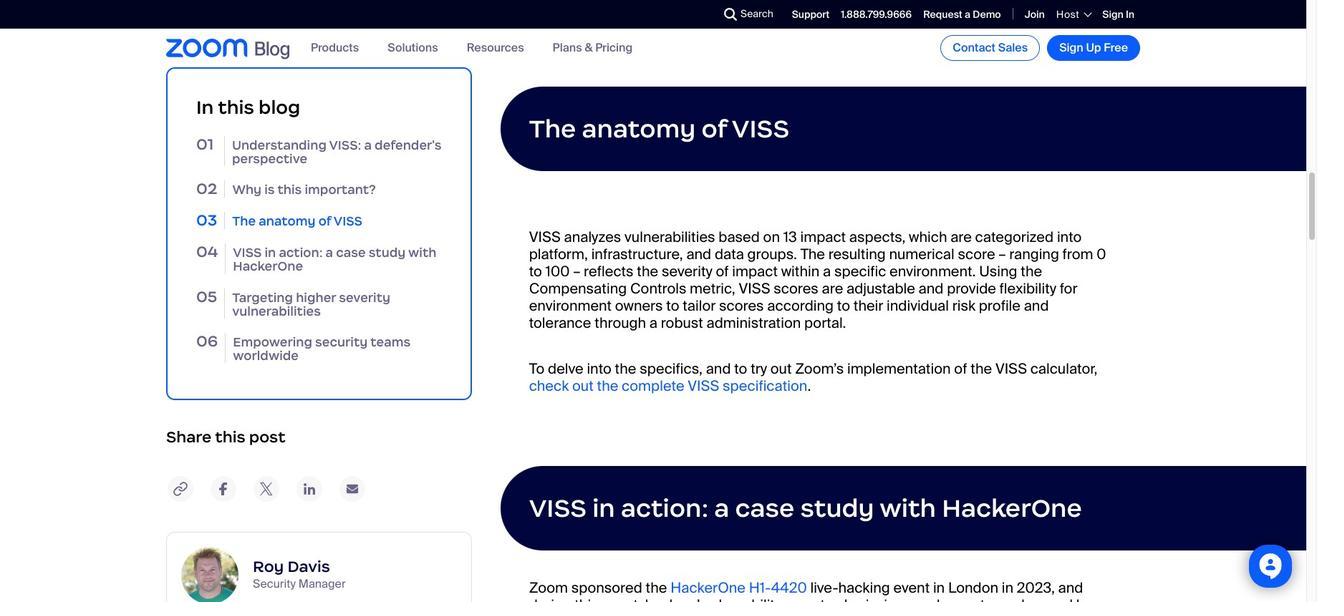 Task type: describe. For each thing, give the bounding box(es) containing it.
host button
[[1056, 8, 1091, 21]]

with inside viss in action: a case study with hackerone
[[408, 245, 437, 261]]

aspects,
[[849, 228, 906, 246]]

1 vertical spatial study
[[800, 493, 874, 524]]

risk
[[952, 297, 976, 315]]

0 horizontal spatial –
[[573, 262, 580, 281]]

is
[[264, 182, 275, 198]]

metric,
[[690, 279, 735, 298]]

1 vertical spatial impact
[[732, 262, 778, 281]]

higher
[[296, 290, 336, 306]]

submissions
[[829, 596, 912, 602]]

numerical
[[889, 245, 955, 264]]

viss:
[[329, 137, 361, 153]]

1 vertical spatial the
[[232, 214, 256, 229]]

robust
[[661, 314, 703, 332]]

4420
[[771, 579, 807, 597]]

search image
[[724, 8, 737, 21]]

0 horizontal spatial viss in action: a case study with hackerone
[[233, 245, 437, 275]]

request a demo
[[923, 8, 1001, 21]]

support link
[[792, 8, 830, 21]]

sign for sign up free
[[1059, 40, 1084, 55]]

targeting
[[232, 290, 293, 306]]

logo blog.svg image
[[255, 38, 289, 61]]

important?
[[305, 182, 376, 198]]

provide
[[947, 279, 996, 298]]

sign up free link
[[1047, 35, 1140, 61]]

1 vertical spatial action:
[[621, 493, 708, 524]]

compensating
[[529, 279, 627, 298]]

the right delve
[[597, 377, 618, 395]]

contact sales
[[953, 40, 1028, 55]]

the inside viss analyzes vulnerabilities based on 13 impact aspects, which are categorized into platform, infrastructure, and data groups. the resulting numerical score – ranging from 0 to 100 – reflects the severity of impact within a specific environment. using the compensating controls metric, viss scores are adjustable and provide flexibility for environment owners to tailor scores according to their individual risk profile and tolerance through a robust administration portal.
[[801, 245, 825, 264]]

0
[[1097, 245, 1106, 264]]

1.888.799.9666
[[841, 8, 912, 21]]

live-
[[810, 579, 838, 597]]

using
[[979, 262, 1017, 281]]

and down numerical
[[919, 279, 944, 298]]

this inside the social sharing element
[[215, 428, 245, 447]]

score
[[958, 245, 995, 264]]

and left for
[[1024, 297, 1049, 315]]

zoom's
[[795, 360, 844, 378]]

flexibility
[[1000, 279, 1057, 298]]

.
[[808, 377, 811, 395]]

which
[[909, 228, 947, 246]]

adjustable
[[847, 279, 915, 298]]

platform,
[[529, 245, 588, 264]]

zoom logo image
[[166, 39, 248, 57]]

their
[[854, 297, 883, 315]]

environment
[[529, 297, 612, 315]]

1 horizontal spatial with
[[880, 493, 936, 524]]

sign in
[[1103, 8, 1135, 21]]

study inside viss in action: a case study with hackerone
[[369, 245, 406, 261]]

data
[[715, 245, 744, 264]]

search image
[[724, 8, 737, 21]]

sign in link
[[1103, 8, 1135, 21]]

01
[[196, 135, 214, 154]]

vulnerability
[[704, 596, 782, 602]]

of inside to delve into the specifics, and to try out zoom's implementation of the viss calculator, check out the complete viss specification .
[[954, 360, 967, 378]]

understanding viss: a defender's perspective
[[232, 137, 442, 167]]

based
[[719, 228, 760, 246]]

1 horizontal spatial are
[[951, 228, 972, 246]]

specifics,
[[640, 360, 703, 378]]

an
[[989, 596, 1005, 602]]

share this post
[[166, 428, 285, 447]]

ranging
[[1009, 245, 1059, 264]]

0 horizontal spatial scores
[[719, 297, 764, 315]]

100
[[546, 262, 570, 281]]

profile
[[979, 297, 1021, 315]]

sales
[[998, 40, 1028, 55]]

to inside to delve into the specifics, and to try out zoom's implementation of the viss calculator, check out the complete viss specification .
[[734, 360, 747, 378]]

twitter image
[[252, 475, 281, 504]]

delve
[[548, 360, 584, 378]]

2023,
[[1017, 579, 1055, 597]]

pricing
[[595, 40, 633, 55]]

reflects
[[584, 262, 634, 281]]

report
[[785, 596, 825, 602]]

controls
[[630, 279, 686, 298]]

zoom
[[529, 579, 568, 597]]

1.888.799.9666 link
[[841, 8, 912, 21]]

free
[[1104, 40, 1128, 55]]

during
[[529, 596, 571, 602]]

of inside viss analyzes vulnerabilities based on 13 impact aspects, which are categorized into platform, infrastructure, and data groups. the resulting numerical score – ranging from 0 to 100 – reflects the severity of impact within a specific environment. using the compensating controls metric, viss scores are adjustable and provide flexibility for environment owners to tailor scores according to their individual risk profile and tolerance through a robust administration portal.
[[716, 262, 729, 281]]

into inside to delve into the specifics, and to try out zoom's implementation of the viss calculator, check out the complete viss specification .
[[587, 360, 612, 378]]

0 horizontal spatial anatomy
[[259, 214, 316, 229]]

understanding
[[232, 137, 327, 153]]

event
[[893, 579, 930, 597]]

support
[[792, 8, 830, 21]]

&
[[585, 40, 593, 55]]

solutions button
[[388, 40, 438, 55]]

tolerance
[[529, 314, 591, 332]]

0 vertical spatial impact
[[800, 228, 846, 246]]

targeting higher severity vulnerabilities
[[232, 290, 390, 319]]

infrastructure,
[[591, 245, 683, 264]]

h1-
[[749, 579, 771, 597]]

contact
[[953, 40, 996, 55]]

why
[[232, 182, 262, 198]]

plans
[[553, 40, 582, 55]]

and inside live-hacking event in london in 2023, and during this event, hackers' vulnerability report submissions underwent an advanced bu
[[1058, 579, 1083, 597]]

04
[[196, 242, 218, 262]]

in this blog
[[196, 96, 300, 119]]

environment.
[[890, 262, 976, 281]]

resulting
[[828, 245, 886, 264]]

check
[[529, 377, 569, 395]]

case inside viss in action: a case study with hackerone
[[336, 245, 366, 261]]

the up the owners
[[637, 262, 658, 281]]

through
[[595, 314, 646, 332]]

roy davis security manager
[[253, 557, 346, 592]]

copy link image
[[166, 475, 195, 504]]

analyzes
[[564, 228, 621, 246]]

email image
[[338, 475, 367, 504]]

this inside live-hacking event in london in 2023, and during this event, hackers' vulnerability report submissions underwent an advanced bu
[[575, 596, 599, 602]]



Task type: vqa. For each thing, say whether or not it's contained in the screenshot.


Task type: locate. For each thing, give the bounding box(es) containing it.
try
[[751, 360, 767, 378]]

this
[[218, 96, 254, 119], [278, 182, 302, 198], [215, 428, 245, 447], [575, 596, 599, 602]]

hackerone
[[233, 259, 303, 275], [942, 493, 1082, 524], [671, 579, 746, 597]]

0 vertical spatial the anatomy of viss
[[529, 113, 789, 145]]

1 horizontal spatial out
[[771, 360, 792, 378]]

1 horizontal spatial in
[[1126, 8, 1135, 21]]

the down risk
[[971, 360, 992, 378]]

host
[[1056, 8, 1080, 21]]

1 vertical spatial vulnerabilities
[[232, 304, 321, 319]]

empowering
[[233, 334, 312, 350]]

products
[[311, 40, 359, 55]]

up
[[1086, 40, 1101, 55]]

facebook image
[[209, 475, 238, 504]]

1 horizontal spatial into
[[1057, 228, 1082, 246]]

hackers'
[[645, 596, 700, 602]]

are right which
[[951, 228, 972, 246]]

1 vertical spatial are
[[822, 279, 843, 298]]

this left post
[[215, 428, 245, 447]]

davis
[[288, 557, 330, 577]]

0 horizontal spatial sign
[[1059, 40, 1084, 55]]

the right event,
[[646, 579, 667, 597]]

viss inside viss in action: a case study with hackerone
[[233, 245, 262, 261]]

in up free
[[1126, 8, 1135, 21]]

1 horizontal spatial the anatomy of viss
[[529, 113, 789, 145]]

sponsored
[[571, 579, 642, 597]]

0 horizontal spatial out
[[572, 377, 594, 395]]

security
[[253, 577, 296, 592]]

sign up free
[[1103, 8, 1124, 21]]

a inside viss in action: a case study with hackerone
[[326, 245, 333, 261]]

to left the tailor
[[666, 297, 679, 315]]

this left blog
[[218, 96, 254, 119]]

into left 0
[[1057, 228, 1082, 246]]

according
[[767, 297, 834, 315]]

severity inside targeting higher severity vulnerabilities
[[339, 290, 390, 306]]

1 horizontal spatial study
[[800, 493, 874, 524]]

hackerone inside viss in action: a case study with hackerone
[[233, 259, 303, 275]]

anatomy
[[582, 113, 696, 145], [259, 214, 316, 229]]

demo
[[973, 8, 1001, 21]]

1 horizontal spatial severity
[[662, 262, 712, 281]]

into inside viss analyzes vulnerabilities based on 13 impact aspects, which are categorized into platform, infrastructure, and data groups. the resulting numerical score – ranging from 0 to 100 – reflects the severity of impact within a specific environment. using the compensating controls metric, viss scores are adjustable and provide flexibility for environment owners to tailor scores according to their individual risk profile and tolerance through a robust administration portal.
[[1057, 228, 1082, 246]]

0 horizontal spatial in
[[196, 96, 214, 119]]

1 vertical spatial sign
[[1059, 40, 1084, 55]]

– right the score
[[999, 245, 1006, 264]]

1 horizontal spatial anatomy
[[582, 113, 696, 145]]

sign for sign in
[[1103, 8, 1124, 21]]

to left their
[[837, 297, 850, 315]]

out right check
[[572, 377, 594, 395]]

0 horizontal spatial hackerone
[[233, 259, 303, 275]]

2 vertical spatial the
[[801, 245, 825, 264]]

0 horizontal spatial are
[[822, 279, 843, 298]]

– right 100
[[573, 262, 580, 281]]

viss analyzes vulnerabilities based on 13 impact aspects, which are categorized into platform, infrastructure, and data groups. the resulting numerical score – ranging from 0 to 100 – reflects the severity of impact within a specific environment. using the compensating controls metric, viss scores are adjustable and provide flexibility for environment owners to tailor scores according to their individual risk profile and tolerance through a robust administration portal.
[[529, 228, 1106, 332]]

1 vertical spatial anatomy
[[259, 214, 316, 229]]

0 vertical spatial into
[[1057, 228, 1082, 246]]

request
[[923, 8, 963, 21]]

vulnerabilities up controls
[[625, 228, 715, 246]]

1 vertical spatial with
[[880, 493, 936, 524]]

1 horizontal spatial case
[[735, 493, 795, 524]]

0 vertical spatial in
[[1126, 8, 1135, 21]]

0 vertical spatial case
[[336, 245, 366, 261]]

post
[[249, 428, 285, 447]]

impact right the 13
[[800, 228, 846, 246]]

0 vertical spatial are
[[951, 228, 972, 246]]

sign left up
[[1059, 40, 1084, 55]]

0 vertical spatial action:
[[279, 245, 323, 261]]

linkedin image
[[295, 475, 324, 504]]

0 vertical spatial the
[[529, 113, 576, 145]]

out right try
[[771, 360, 792, 378]]

severity right the higher
[[339, 290, 390, 306]]

in up 01
[[196, 96, 214, 119]]

tailor
[[683, 297, 716, 315]]

groups.
[[748, 245, 797, 264]]

1 horizontal spatial –
[[999, 245, 1006, 264]]

impact
[[800, 228, 846, 246], [732, 262, 778, 281]]

solutions
[[388, 40, 438, 55]]

calculator,
[[1031, 360, 1098, 378]]

in
[[1126, 8, 1135, 21], [196, 96, 214, 119]]

check out the complete viss specification link
[[529, 377, 808, 395]]

a
[[965, 8, 971, 21], [364, 137, 372, 153], [326, 245, 333, 261], [823, 262, 831, 281], [649, 314, 658, 332], [714, 493, 729, 524]]

impact down based on the top right of page
[[732, 262, 778, 281]]

request a demo link
[[923, 8, 1001, 21]]

05
[[196, 287, 217, 306]]

products button
[[311, 40, 359, 55]]

02
[[196, 179, 217, 199]]

to left 100
[[529, 262, 542, 281]]

share
[[166, 428, 212, 447]]

empowering security teams worldwide
[[233, 334, 411, 364]]

06
[[196, 332, 218, 351]]

0 vertical spatial viss in action: a case study with hackerone
[[233, 245, 437, 275]]

1 horizontal spatial sign
[[1103, 8, 1124, 21]]

scores down groups.
[[774, 279, 819, 298]]

hacking
[[838, 579, 890, 597]]

13
[[783, 228, 797, 246]]

and right the '2023,'
[[1058, 579, 1083, 597]]

0 horizontal spatial with
[[408, 245, 437, 261]]

2 horizontal spatial the
[[801, 245, 825, 264]]

1 vertical spatial severity
[[339, 290, 390, 306]]

social sharing element
[[166, 401, 472, 518]]

to delve into the specifics, and to try out zoom's implementation of the viss calculator, check out the complete viss specification .
[[529, 360, 1098, 395]]

0 horizontal spatial action:
[[279, 245, 323, 261]]

0 horizontal spatial the anatomy of viss
[[232, 214, 362, 229]]

1 horizontal spatial viss in action: a case study with hackerone
[[529, 493, 1082, 524]]

1 horizontal spatial action:
[[621, 493, 708, 524]]

a inside understanding viss: a defender's perspective
[[364, 137, 372, 153]]

2 horizontal spatial hackerone
[[942, 493, 1082, 524]]

and left data
[[686, 245, 711, 264]]

0 horizontal spatial case
[[336, 245, 366, 261]]

this right is
[[278, 182, 302, 198]]

to left try
[[734, 360, 747, 378]]

0 vertical spatial severity
[[662, 262, 712, 281]]

and left try
[[706, 360, 731, 378]]

complete
[[622, 377, 684, 395]]

case
[[336, 245, 366, 261], [735, 493, 795, 524]]

event,
[[602, 596, 642, 602]]

roy
[[253, 557, 284, 577]]

0 horizontal spatial into
[[587, 360, 612, 378]]

0 vertical spatial with
[[408, 245, 437, 261]]

vulnerabilities up the empowering
[[232, 304, 321, 319]]

are up portal.
[[822, 279, 843, 298]]

roy headshot image
[[181, 547, 239, 602]]

vulnerabilities inside targeting higher severity vulnerabilities
[[232, 304, 321, 319]]

underwent
[[915, 596, 985, 602]]

worldwide
[[233, 348, 299, 364]]

viss
[[732, 113, 789, 145], [334, 214, 362, 229], [529, 228, 561, 246], [233, 245, 262, 261], [739, 279, 770, 298], [996, 360, 1027, 378], [688, 377, 719, 395], [529, 493, 587, 524]]

0 vertical spatial sign
[[1103, 8, 1124, 21]]

action: inside viss in action: a case study with hackerone
[[279, 245, 323, 261]]

0 horizontal spatial study
[[369, 245, 406, 261]]

owners
[[615, 297, 663, 315]]

1 vertical spatial the anatomy of viss
[[232, 214, 362, 229]]

1 horizontal spatial the
[[529, 113, 576, 145]]

individual
[[887, 297, 949, 315]]

0 horizontal spatial severity
[[339, 290, 390, 306]]

0 horizontal spatial impact
[[732, 262, 778, 281]]

0 horizontal spatial the
[[232, 214, 256, 229]]

london
[[948, 579, 999, 597]]

the
[[529, 113, 576, 145], [232, 214, 256, 229], [801, 245, 825, 264]]

specification
[[723, 377, 808, 395]]

manager
[[299, 577, 346, 592]]

in inside viss in action: a case study with hackerone
[[265, 245, 276, 261]]

1 horizontal spatial scores
[[774, 279, 819, 298]]

blog
[[259, 96, 300, 119]]

severity up the tailor
[[662, 262, 712, 281]]

sign up free
[[1059, 40, 1128, 55]]

search
[[741, 7, 773, 20]]

0 vertical spatial vulnerabilities
[[625, 228, 715, 246]]

None search field
[[672, 3, 728, 26]]

and inside to delve into the specifics, and to try out zoom's implementation of the viss calculator, check out the complete viss specification .
[[706, 360, 731, 378]]

implementation
[[847, 360, 951, 378]]

2 vertical spatial hackerone
[[671, 579, 746, 597]]

into right delve
[[587, 360, 612, 378]]

1 horizontal spatial hackerone
[[671, 579, 746, 597]]

contact sales link
[[941, 35, 1040, 61]]

viss in action: a case study with hackerone
[[233, 245, 437, 275], [529, 493, 1082, 524]]

1 vertical spatial in
[[196, 96, 214, 119]]

within
[[781, 262, 820, 281]]

scores right the tailor
[[719, 297, 764, 315]]

1 horizontal spatial vulnerabilities
[[625, 228, 715, 246]]

action:
[[279, 245, 323, 261], [621, 493, 708, 524]]

administration
[[707, 314, 801, 332]]

0 vertical spatial anatomy
[[582, 113, 696, 145]]

severity inside viss analyzes vulnerabilities based on 13 impact aspects, which are categorized into platform, infrastructure, and data groups. the resulting numerical score – ranging from 0 to 100 – reflects the severity of impact within a specific environment. using the compensating controls metric, viss scores are adjustable and provide flexibility for environment owners to tailor scores according to their individual risk profile and tolerance through a robust administration portal.
[[662, 262, 712, 281]]

vulnerabilities inside viss analyzes vulnerabilities based on 13 impact aspects, which are categorized into platform, infrastructure, and data groups. the resulting numerical score – ranging from 0 to 100 – reflects the severity of impact within a specific environment. using the compensating controls metric, viss scores are adjustable and provide flexibility for environment owners to tailor scores according to their individual risk profile and tolerance through a robust administration portal.
[[625, 228, 715, 246]]

are
[[951, 228, 972, 246], [822, 279, 843, 298]]

1 vertical spatial viss in action: a case study with hackerone
[[529, 493, 1082, 524]]

03
[[196, 211, 217, 230]]

1 horizontal spatial impact
[[800, 228, 846, 246]]

0 vertical spatial hackerone
[[233, 259, 303, 275]]

study
[[369, 245, 406, 261], [800, 493, 874, 524]]

1 vertical spatial into
[[587, 360, 612, 378]]

specific
[[834, 262, 886, 281]]

0 vertical spatial study
[[369, 245, 406, 261]]

vulnerabilities
[[625, 228, 715, 246], [232, 304, 321, 319]]

plans & pricing
[[553, 40, 633, 55]]

resources button
[[467, 40, 524, 55]]

0 horizontal spatial vulnerabilities
[[232, 304, 321, 319]]

1 vertical spatial hackerone
[[942, 493, 1082, 524]]

the left specifics,
[[615, 360, 636, 378]]

the right using
[[1021, 262, 1042, 281]]

defender's
[[375, 137, 442, 153]]

to
[[529, 360, 545, 378]]

1 vertical spatial case
[[735, 493, 795, 524]]

teams
[[370, 334, 411, 350]]

on
[[763, 228, 780, 246]]

this left event,
[[575, 596, 599, 602]]



